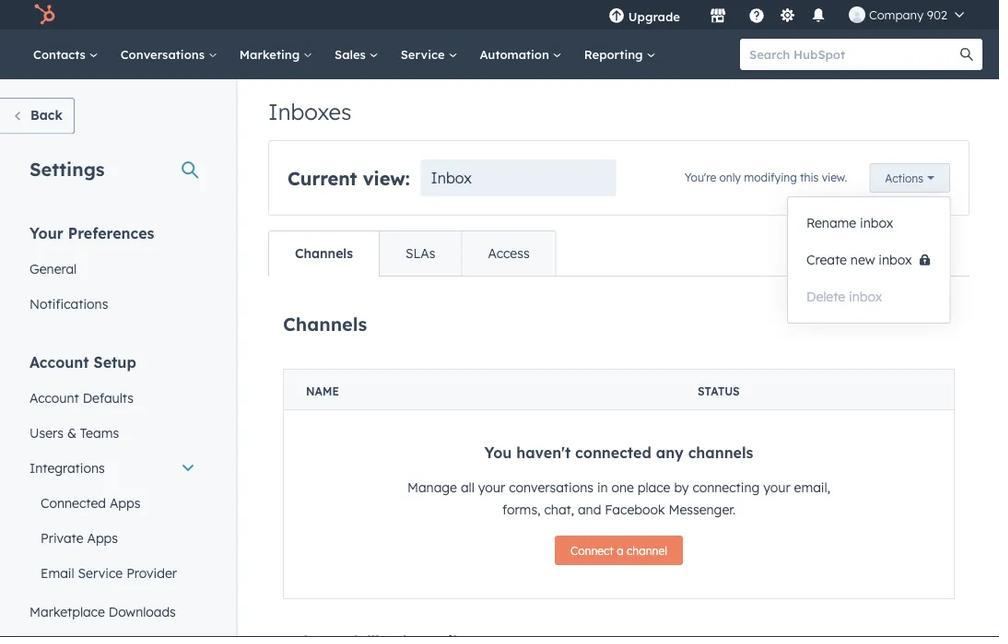 Task type: vqa. For each thing, say whether or not it's contained in the screenshot.
connected
yes



Task type: describe. For each thing, give the bounding box(es) containing it.
back
[[30, 107, 63, 123]]

902
[[928, 7, 948, 22]]

connecting
[[693, 480, 760, 496]]

channel
[[627, 544, 668, 558]]

conversations
[[121, 47, 208, 62]]

access link
[[462, 232, 556, 276]]

actions button
[[870, 163, 951, 193]]

notifications
[[30, 296, 108, 312]]

by
[[675, 480, 689, 496]]

notifications image
[[811, 8, 827, 25]]

marketplaces image
[[710, 8, 727, 25]]

slas link
[[379, 232, 462, 276]]

general link
[[18, 251, 207, 286]]

account setup
[[30, 353, 136, 371]]

service inside 'link'
[[78, 565, 123, 581]]

connected
[[41, 495, 106, 511]]

manage
[[408, 480, 458, 496]]

your preferences
[[30, 224, 154, 242]]

private apps
[[41, 530, 118, 546]]

notifications link
[[18, 286, 207, 321]]

inbox button
[[421, 160, 617, 196]]

slas
[[406, 245, 436, 261]]

connect a channel button
[[555, 536, 683, 565]]

account for account setup
[[30, 353, 89, 371]]

delete
[[807, 289, 846, 305]]

tab list containing channels
[[268, 231, 557, 277]]

rename inbox button
[[789, 205, 950, 242]]

settings
[[30, 157, 105, 180]]

your
[[30, 224, 63, 242]]

help button
[[742, 0, 773, 30]]

haven't
[[517, 444, 571, 462]]

private
[[41, 530, 84, 546]]

channels for the channels tab panel
[[283, 312, 367, 335]]

apps for private apps
[[87, 530, 118, 546]]

&
[[67, 425, 77, 441]]

create new inbox
[[807, 252, 913, 268]]

you
[[485, 444, 512, 462]]

search button
[[952, 39, 983, 70]]

email
[[41, 565, 74, 581]]

inbox for rename inbox
[[861, 215, 894, 231]]

integrations
[[30, 460, 105, 476]]

apps for connected apps
[[110, 495, 141, 511]]

inboxes
[[268, 98, 352, 125]]

sales
[[335, 47, 370, 62]]

this
[[801, 170, 819, 184]]

in
[[598, 480, 608, 496]]

channels
[[689, 444, 754, 462]]

email service provider link
[[18, 556, 207, 591]]

delete inbox
[[807, 289, 883, 305]]

account defaults link
[[18, 380, 207, 416]]

Search HubSpot search field
[[741, 39, 967, 70]]

channels link
[[269, 232, 379, 276]]

marketplace downloads
[[30, 604, 176, 620]]

messenger.
[[669, 502, 736, 518]]

actions
[[886, 171, 924, 185]]

company
[[870, 7, 924, 22]]

only
[[720, 170, 741, 184]]

channels tab panel
[[268, 276, 970, 637]]

mateo roberts image
[[849, 6, 866, 23]]

hubspot link
[[22, 4, 69, 26]]

downloads
[[109, 604, 176, 620]]

modifying
[[745, 170, 798, 184]]

forms,
[[503, 502, 541, 518]]

connect a channel
[[571, 544, 668, 558]]

sales link
[[324, 30, 390, 79]]

contacts
[[33, 47, 89, 62]]

email,
[[795, 480, 831, 496]]

conversations
[[509, 480, 594, 496]]

service link
[[390, 30, 469, 79]]

company 902
[[870, 7, 948, 22]]

and
[[578, 502, 602, 518]]

setup
[[94, 353, 136, 371]]

account defaults
[[30, 390, 134, 406]]

new
[[851, 252, 876, 268]]



Task type: locate. For each thing, give the bounding box(es) containing it.
any
[[656, 444, 684, 462]]

channels
[[295, 245, 353, 261], [283, 312, 367, 335]]

apps inside connected apps 'link'
[[110, 495, 141, 511]]

your left email,
[[764, 480, 791, 496]]

upgrade
[[629, 9, 681, 24]]

service down private apps link
[[78, 565, 123, 581]]

status
[[698, 385, 740, 398]]

facebook
[[605, 502, 665, 518]]

private apps link
[[18, 521, 207, 556]]

your preferences element
[[18, 223, 207, 321]]

apps inside private apps link
[[87, 530, 118, 546]]

1 vertical spatial account
[[30, 390, 79, 406]]

2 your from the left
[[764, 480, 791, 496]]

0 vertical spatial account
[[30, 353, 89, 371]]

menu
[[596, 0, 978, 30]]

create
[[807, 252, 848, 268]]

all
[[461, 480, 475, 496]]

automation
[[480, 47, 553, 62]]

marketplace downloads link
[[18, 594, 207, 630]]

email service provider
[[41, 565, 177, 581]]

1 vertical spatial inbox
[[879, 252, 913, 268]]

manage all your conversations in one place by connecting your email, forms, chat, and facebook messenger.
[[408, 480, 831, 518]]

current view:
[[288, 166, 410, 190]]

account setup element
[[18, 352, 207, 637]]

provider
[[126, 565, 177, 581]]

search image
[[961, 48, 974, 61]]

apps
[[110, 495, 141, 511], [87, 530, 118, 546]]

create new inbox button
[[789, 242, 950, 279]]

inbox
[[431, 169, 472, 187]]

defaults
[[83, 390, 134, 406]]

users & teams link
[[18, 416, 207, 451]]

you're only modifying this view.
[[685, 170, 848, 184]]

upgrade image
[[609, 8, 625, 25]]

1 horizontal spatial service
[[401, 47, 449, 62]]

users & teams
[[30, 425, 119, 441]]

preferences
[[68, 224, 154, 242]]

reporting link
[[573, 30, 667, 79]]

marketplaces button
[[699, 0, 738, 30]]

settings link
[[777, 5, 800, 24]]

connected
[[576, 444, 652, 462]]

you haven't connected any channels
[[485, 444, 754, 462]]

access
[[488, 245, 530, 261]]

menu containing company 902
[[596, 0, 978, 30]]

connected apps
[[41, 495, 141, 511]]

your right all
[[479, 480, 506, 496]]

view:
[[363, 166, 410, 190]]

connect
[[571, 544, 614, 558]]

channels for channels link
[[295, 245, 353, 261]]

a
[[617, 544, 624, 558]]

name
[[306, 385, 339, 398]]

marketplace
[[30, 604, 105, 620]]

service right sales link
[[401, 47, 449, 62]]

1 your from the left
[[479, 480, 506, 496]]

1 vertical spatial channels
[[283, 312, 367, 335]]

1 horizontal spatial your
[[764, 480, 791, 496]]

rename
[[807, 215, 857, 231]]

0 vertical spatial inbox
[[861, 215, 894, 231]]

0 vertical spatial service
[[401, 47, 449, 62]]

account up account defaults
[[30, 353, 89, 371]]

inbox inside button
[[879, 252, 913, 268]]

1 account from the top
[[30, 353, 89, 371]]

tab list
[[268, 231, 557, 277]]

2 vertical spatial inbox
[[850, 289, 883, 305]]

0 vertical spatial channels
[[295, 245, 353, 261]]

rename inbox
[[807, 215, 894, 231]]

reporting
[[585, 47, 647, 62]]

0 horizontal spatial service
[[78, 565, 123, 581]]

help image
[[749, 8, 765, 25]]

channels inside tab panel
[[283, 312, 367, 335]]

view.
[[822, 170, 848, 184]]

inbox up create new inbox button
[[861, 215, 894, 231]]

0 horizontal spatial your
[[479, 480, 506, 496]]

integrations button
[[18, 451, 207, 486]]

0 vertical spatial apps
[[110, 495, 141, 511]]

hubspot image
[[33, 4, 55, 26]]

apps up email service provider at the bottom
[[87, 530, 118, 546]]

inbox down create new inbox button
[[850, 289, 883, 305]]

you're
[[685, 170, 717, 184]]

channels up name
[[283, 312, 367, 335]]

automation link
[[469, 30, 573, 79]]

2 account from the top
[[30, 390, 79, 406]]

users
[[30, 425, 64, 441]]

delete inbox button
[[789, 279, 950, 315]]

contacts link
[[22, 30, 109, 79]]

notifications button
[[803, 0, 835, 30]]

marketing
[[240, 47, 304, 62]]

inbox right new
[[879, 252, 913, 268]]

place
[[638, 480, 671, 496]]

account up the users
[[30, 390, 79, 406]]

current
[[288, 166, 357, 190]]

channels inside tab list
[[295, 245, 353, 261]]

connected apps link
[[18, 486, 207, 521]]

1 vertical spatial service
[[78, 565, 123, 581]]

general
[[30, 261, 77, 277]]

account for account defaults
[[30, 390, 79, 406]]

inbox for delete inbox
[[850, 289, 883, 305]]

conversations link
[[109, 30, 229, 79]]

your
[[479, 480, 506, 496], [764, 480, 791, 496]]

company 902 button
[[838, 0, 976, 30]]

one
[[612, 480, 635, 496]]

apps down integrations button
[[110, 495, 141, 511]]

service
[[401, 47, 449, 62], [78, 565, 123, 581]]

settings image
[[780, 8, 796, 24]]

chat,
[[545, 502, 575, 518]]

channels down current
[[295, 245, 353, 261]]

marketing link
[[229, 30, 324, 79]]

1 vertical spatial apps
[[87, 530, 118, 546]]

inbox
[[861, 215, 894, 231], [879, 252, 913, 268], [850, 289, 883, 305]]



